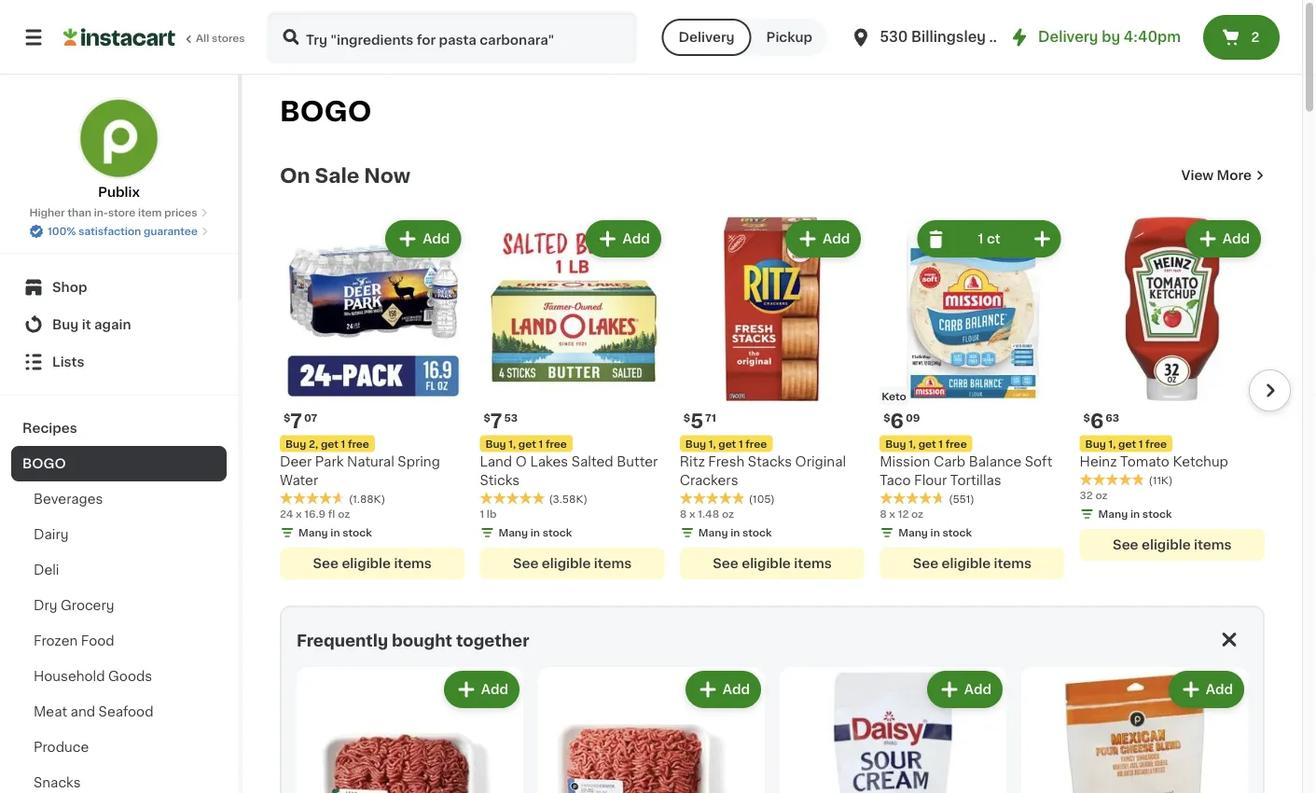Task type: describe. For each thing, give the bounding box(es) containing it.
higher than in-store item prices
[[29, 208, 197, 218]]

view more link
[[1182, 166, 1265, 185]]

24
[[280, 509, 293, 519]]

many for land o lakes salted butter sticks
[[499, 528, 528, 538]]

1 left ct
[[978, 232, 984, 245]]

delivery button
[[662, 19, 752, 56]]

fresh
[[709, 455, 745, 468]]

on sale now
[[280, 166, 411, 185]]

1 for mission carb balance soft taco flour tortillas
[[939, 438, 943, 449]]

32 oz
[[1080, 490, 1108, 501]]

goods
[[108, 670, 152, 683]]

1 for heinz tomato ketchup
[[1139, 438, 1144, 449]]

buy 1, get 1 free for carb
[[886, 438, 967, 449]]

increment quantity of mission carb balance soft taco flour tortillas image
[[1032, 228, 1054, 250]]

buy it again link
[[11, 306, 227, 343]]

road
[[990, 30, 1027, 44]]

Search field
[[269, 13, 636, 62]]

2
[[1252, 31, 1260, 44]]

see for land o lakes salted butter sticks
[[513, 557, 539, 570]]

buy for deer park natural spring water
[[286, 438, 306, 449]]

remove mission carb balance soft taco flour tortillas image
[[925, 228, 948, 250]]

buy it again
[[52, 318, 131, 331]]

oz right 'fl'
[[338, 509, 350, 519]]

tomato
[[1121, 455, 1170, 468]]

$ 6 09
[[884, 411, 921, 431]]

guarantee
[[144, 226, 198, 237]]

tortillas
[[951, 473, 1002, 487]]

by
[[1102, 30, 1121, 44]]

1 for ritz fresh stacks original crackers
[[739, 438, 743, 449]]

530
[[880, 30, 908, 44]]

lakes
[[530, 455, 568, 468]]

carb
[[934, 455, 966, 468]]

household goods link
[[11, 659, 227, 694]]

many in stock for tomato
[[1099, 509, 1172, 519]]

water
[[280, 473, 318, 487]]

keto
[[882, 391, 907, 401]]

and
[[71, 705, 95, 719]]

buy 2, get 1 free
[[286, 438, 369, 449]]

balance
[[969, 455, 1022, 468]]

see eligible items for natural
[[313, 557, 432, 570]]

spring
[[398, 455, 440, 468]]

$ for heinz tomato ketchup
[[1084, 412, 1091, 423]]

pickup button
[[752, 19, 828, 56]]

salted
[[572, 455, 614, 468]]

buy 1, get 1 free for tomato
[[1086, 438, 1167, 449]]

free for natural
[[348, 438, 369, 449]]

1, for ritz
[[709, 438, 716, 449]]

land
[[480, 455, 512, 468]]

many in stock for fresh
[[699, 528, 772, 538]]

1 left lb
[[480, 509, 484, 519]]

meat and seafood
[[34, 705, 154, 719]]

see eligible items for stacks
[[713, 557, 832, 570]]

$ 7 07
[[284, 411, 317, 431]]

ritz
[[680, 455, 705, 468]]

shop
[[52, 281, 87, 294]]

many in stock for park
[[299, 528, 372, 538]]

(105)
[[749, 494, 775, 504]]

meat and seafood link
[[11, 694, 227, 730]]

snacks
[[34, 776, 81, 789]]

items for ritz fresh stacks original crackers
[[794, 557, 832, 570]]

$ for deer park natural spring water
[[284, 412, 291, 423]]

lists
[[52, 356, 84, 369]]

1.48
[[698, 509, 720, 519]]

ketchup
[[1173, 455, 1229, 468]]

seafood
[[99, 705, 154, 719]]

items for heinz tomato ketchup
[[1194, 538, 1232, 551]]

many in stock for carb
[[899, 528, 972, 538]]

1 horizontal spatial bogo
[[280, 98, 372, 125]]

park
[[315, 455, 344, 468]]

see for deer park natural spring water
[[313, 557, 339, 570]]

x for 7
[[296, 509, 302, 519]]

it
[[82, 318, 91, 331]]

heinz tomato ketchup
[[1080, 455, 1229, 468]]

x for 5
[[690, 509, 696, 519]]

63
[[1106, 412, 1120, 423]]

service type group
[[662, 19, 828, 56]]

(1.88k)
[[349, 494, 385, 504]]

09
[[906, 412, 921, 423]]

buy for mission carb balance soft taco flour tortillas
[[886, 438, 907, 449]]

higher
[[29, 208, 65, 218]]

1, for land
[[509, 438, 516, 449]]

buy 1, get 1 free for o
[[486, 438, 567, 449]]

6 for heinz
[[1091, 411, 1104, 431]]

32
[[1080, 490, 1093, 501]]

see eligible items button for lakes
[[480, 548, 665, 579]]

in-
[[94, 208, 108, 218]]

soft
[[1025, 455, 1053, 468]]

frequently bought together section
[[280, 606, 1265, 793]]

mission
[[880, 455, 931, 468]]

o
[[516, 455, 527, 468]]

1 for land o lakes salted butter sticks
[[539, 438, 543, 449]]

product group containing 5
[[680, 216, 865, 579]]

2 button
[[1204, 15, 1280, 60]]

add inside add button
[[823, 232, 850, 245]]

1 vertical spatial bogo
[[22, 457, 66, 470]]

12
[[898, 509, 909, 519]]

1 ct
[[978, 232, 1001, 245]]

frozen food
[[34, 635, 114, 648]]

frozen
[[34, 635, 78, 648]]

1 for deer park natural spring water
[[341, 438, 346, 449]]

buy left it
[[52, 318, 79, 331]]

bought
[[392, 633, 453, 649]]

see eligible items button for stacks
[[680, 548, 865, 579]]

eligible for lakes
[[542, 557, 591, 570]]

get for o
[[519, 438, 536, 449]]

see eligible items button for ketchup
[[1080, 529, 1265, 561]]

produce
[[34, 741, 89, 754]]

free for lakes
[[546, 438, 567, 449]]

items for mission carb balance soft taco flour tortillas
[[994, 557, 1032, 570]]

higher than in-store item prices link
[[29, 205, 209, 220]]

oz right 12
[[912, 509, 924, 519]]

heinz
[[1080, 455, 1117, 468]]

publix
[[98, 186, 140, 199]]

frequently bought together
[[297, 633, 530, 649]]

71
[[706, 412, 716, 423]]

satisfaction
[[79, 226, 141, 237]]

free for stacks
[[746, 438, 767, 449]]

taco
[[880, 473, 911, 487]]

get for tomato
[[1119, 438, 1137, 449]]

again
[[94, 318, 131, 331]]

sale
[[315, 166, 360, 185]]

many for ritz fresh stacks original crackers
[[699, 528, 728, 538]]

many for deer park natural spring water
[[299, 528, 328, 538]]

lb
[[487, 509, 497, 519]]

frozen food link
[[11, 623, 227, 659]]

instacart logo image
[[63, 26, 175, 49]]

eligible for stacks
[[742, 557, 791, 570]]

see eligible items button for balance
[[880, 548, 1065, 579]]

flour
[[915, 473, 947, 487]]



Task type: vqa. For each thing, say whether or not it's contained in the screenshot.
the bottommost Coconut
no



Task type: locate. For each thing, give the bounding box(es) containing it.
1 horizontal spatial 8
[[880, 509, 887, 519]]

in inside 'product' group
[[731, 528, 740, 538]]

see for ritz fresh stacks original crackers
[[713, 557, 739, 570]]

1 x from the left
[[296, 509, 302, 519]]

x left 12
[[890, 509, 896, 519]]

delivery
[[1039, 30, 1099, 44], [679, 31, 735, 44]]

1 horizontal spatial x
[[690, 509, 696, 519]]

buy
[[52, 318, 79, 331], [286, 438, 306, 449], [486, 438, 506, 449], [686, 438, 706, 449], [886, 438, 907, 449], [1086, 438, 1107, 449]]

1 free from the left
[[348, 438, 369, 449]]

$ for mission carb balance soft taco flour tortillas
[[884, 412, 891, 423]]

3 1, from the left
[[909, 438, 916, 449]]

eligible down '(105)'
[[742, 557, 791, 570]]

$ left the 53 on the left bottom of the page
[[484, 412, 491, 423]]

see inside 'product' group
[[713, 557, 739, 570]]

view
[[1182, 169, 1214, 182]]

dairy link
[[11, 517, 227, 552]]

see eligible items inside 'product' group
[[713, 557, 832, 570]]

eligible down (1.88k)
[[342, 557, 391, 570]]

all stores link
[[63, 11, 246, 63]]

$ inside $ 7 07
[[284, 412, 291, 423]]

2 horizontal spatial x
[[890, 509, 896, 519]]

100% satisfaction guarantee button
[[29, 220, 209, 239]]

in for park
[[331, 528, 340, 538]]

8 x 1.48 oz
[[680, 509, 734, 519]]

delivery for delivery by 4:40pm
[[1039, 30, 1099, 44]]

see eligible items
[[1113, 538, 1232, 551], [313, 557, 432, 570], [513, 557, 632, 570], [713, 557, 832, 570], [913, 557, 1032, 570]]

items
[[1194, 538, 1232, 551], [394, 557, 432, 570], [594, 557, 632, 570], [794, 557, 832, 570], [994, 557, 1032, 570]]

stock for natural
[[343, 528, 372, 538]]

eligible
[[1142, 538, 1191, 551], [342, 557, 391, 570], [542, 557, 591, 570], [742, 557, 791, 570], [942, 557, 991, 570]]

stock for balance
[[943, 528, 972, 538]]

see eligible items down (551)
[[913, 557, 1032, 570]]

get for carb
[[919, 438, 937, 449]]

8 left 12
[[880, 509, 887, 519]]

produce link
[[11, 730, 227, 765]]

buy 1, get 1 free up fresh
[[686, 438, 767, 449]]

8 for 5
[[680, 509, 687, 519]]

5
[[691, 411, 704, 431]]

2 buy 1, get 1 free from the left
[[686, 438, 767, 449]]

many in stock down "(3.58k)"
[[499, 528, 572, 538]]

see eligible items button down "(3.58k)"
[[480, 548, 665, 579]]

item
[[138, 208, 162, 218]]

deli
[[34, 564, 59, 577]]

get up tomato
[[1119, 438, 1137, 449]]

delivery left by
[[1039, 30, 1099, 44]]

items inside 'product' group
[[794, 557, 832, 570]]

get up o on the bottom
[[519, 438, 536, 449]]

buy up land
[[486, 438, 506, 449]]

many down "24 x 16.9 fl oz"
[[299, 528, 328, 538]]

1 8 from the left
[[680, 509, 687, 519]]

many in stock inside 'product' group
[[699, 528, 772, 538]]

2 $ from the left
[[484, 412, 491, 423]]

free inside 'product' group
[[746, 438, 767, 449]]

eligible for balance
[[942, 557, 991, 570]]

3 get from the left
[[719, 438, 737, 449]]

1 horizontal spatial 7
[[491, 411, 502, 431]]

6 left 09 on the right bottom of page
[[891, 411, 904, 431]]

eligible inside 'product' group
[[742, 557, 791, 570]]

in for carb
[[931, 528, 940, 538]]

$ inside $ 6 63
[[1084, 412, 1091, 423]]

mission carb balance soft taco flour tortillas
[[880, 455, 1053, 487]]

view more
[[1182, 169, 1252, 182]]

buy left 2,
[[286, 438, 306, 449]]

$ inside $ 7 53
[[484, 412, 491, 423]]

see eligible items for balance
[[913, 557, 1032, 570]]

many
[[1099, 509, 1128, 519], [299, 528, 328, 538], [499, 528, 528, 538], [699, 528, 728, 538], [899, 528, 928, 538]]

$ left 71
[[684, 412, 691, 423]]

ritz fresh stacks original crackers
[[680, 455, 846, 487]]

stock down '(105)'
[[743, 528, 772, 538]]

household goods
[[34, 670, 152, 683]]

delivery left pickup button
[[679, 31, 735, 44]]

$ left 63
[[1084, 412, 1091, 423]]

$ 5 71
[[684, 411, 716, 431]]

see eligible items down "(3.58k)"
[[513, 557, 632, 570]]

0 horizontal spatial 6
[[891, 411, 904, 431]]

see for mission carb balance soft taco flour tortillas
[[913, 557, 939, 570]]

bogo link
[[11, 446, 227, 482]]

2 8 from the left
[[880, 509, 887, 519]]

free for balance
[[946, 438, 967, 449]]

buy 1, get 1 free up o on the bottom
[[486, 438, 567, 449]]

in down land o lakes salted butter sticks
[[531, 528, 540, 538]]

than
[[67, 208, 91, 218]]

see eligible items down (11k)
[[1113, 538, 1232, 551]]

2 1, from the left
[[709, 438, 716, 449]]

530 billingsley road
[[880, 30, 1027, 44]]

shop link
[[11, 269, 227, 306]]

3 buy 1, get 1 free from the left
[[886, 438, 967, 449]]

beverages
[[34, 493, 103, 506]]

grocery
[[61, 599, 114, 612]]

items for deer park natural spring water
[[394, 557, 432, 570]]

see eligible items for ketchup
[[1113, 538, 1232, 551]]

free up natural
[[348, 438, 369, 449]]

many inside 'product' group
[[699, 528, 728, 538]]

1 $ from the left
[[284, 412, 291, 423]]

7 for land
[[491, 411, 502, 431]]

1, inside 'product' group
[[709, 438, 716, 449]]

stock down (551)
[[943, 528, 972, 538]]

(3.58k)
[[549, 494, 588, 504]]

4 free from the left
[[946, 438, 967, 449]]

0 horizontal spatial 7
[[291, 411, 302, 431]]

6 for mission
[[891, 411, 904, 431]]

buy 1, get 1 free up tomato
[[1086, 438, 1167, 449]]

1, up o on the bottom
[[509, 438, 516, 449]]

see down 1.48
[[713, 557, 739, 570]]

None search field
[[267, 11, 638, 63]]

0 horizontal spatial x
[[296, 509, 302, 519]]

dry
[[34, 599, 57, 612]]

delivery for delivery
[[679, 31, 735, 44]]

deli link
[[11, 552, 227, 588]]

see eligible items button down '(105)'
[[680, 548, 865, 579]]

6 left 63
[[1091, 411, 1104, 431]]

eligible down "(3.58k)"
[[542, 557, 591, 570]]

see up together
[[513, 557, 539, 570]]

buy up ritz
[[686, 438, 706, 449]]

sticks
[[480, 473, 520, 487]]

2 get from the left
[[519, 438, 536, 449]]

8
[[680, 509, 687, 519], [880, 509, 887, 519]]

many down 12
[[899, 528, 928, 538]]

stock for stacks
[[743, 528, 772, 538]]

publix logo image
[[78, 97, 160, 179]]

$ for land o lakes salted butter sticks
[[484, 412, 491, 423]]

$ inside $ 5 71
[[684, 412, 691, 423]]

(11k)
[[1149, 475, 1173, 486]]

dry grocery link
[[11, 588, 227, 623]]

2 6 from the left
[[1091, 411, 1104, 431]]

delivery by 4:40pm
[[1039, 30, 1181, 44]]

see eligible items down '(105)'
[[713, 557, 832, 570]]

$ for ritz fresh stacks original crackers
[[684, 412, 691, 423]]

2 x from the left
[[690, 509, 696, 519]]

get for park
[[321, 438, 339, 449]]

x inside 'product' group
[[690, 509, 696, 519]]

100% satisfaction guarantee
[[48, 226, 198, 237]]

5 $ from the left
[[1084, 412, 1091, 423]]

all stores
[[196, 33, 245, 43]]

store
[[108, 208, 136, 218]]

1 up tomato
[[1139, 438, 1144, 449]]

buy for heinz tomato ketchup
[[1086, 438, 1107, 449]]

many in stock for o
[[499, 528, 572, 538]]

snacks link
[[11, 765, 227, 793]]

buy 1, get 1 free up mission at the right bottom
[[886, 438, 967, 449]]

on
[[280, 166, 310, 185]]

4 get from the left
[[919, 438, 937, 449]]

1 1, from the left
[[509, 438, 516, 449]]

3 free from the left
[[746, 438, 767, 449]]

x right the 24
[[296, 509, 302, 519]]

ct
[[987, 232, 1001, 245]]

buy 1, get 1 free inside 'product' group
[[686, 438, 767, 449]]

many down sticks
[[499, 528, 528, 538]]

7
[[291, 411, 302, 431], [491, 411, 502, 431]]

8 inside 'product' group
[[680, 509, 687, 519]]

bogo down recipes
[[22, 457, 66, 470]]

natural
[[347, 455, 394, 468]]

eligible down (551)
[[942, 557, 991, 570]]

stores
[[212, 33, 245, 43]]

pickup
[[767, 31, 813, 44]]

x left 1.48
[[690, 509, 696, 519]]

get right 2,
[[321, 438, 339, 449]]

many down 32 oz
[[1099, 509, 1128, 519]]

x
[[296, 509, 302, 519], [690, 509, 696, 519], [890, 509, 896, 519]]

4:40pm
[[1124, 30, 1181, 44]]

free up stacks
[[746, 438, 767, 449]]

5 free from the left
[[1146, 438, 1167, 449]]

see eligible items button
[[1080, 529, 1265, 561], [280, 548, 465, 579], [480, 548, 665, 579], [680, 548, 865, 579], [880, 548, 1065, 579]]

eligible for natural
[[342, 557, 391, 570]]

free up lakes on the left
[[546, 438, 567, 449]]

1 horizontal spatial delivery
[[1039, 30, 1099, 44]]

see down tomato
[[1113, 538, 1139, 551]]

16.9
[[304, 509, 326, 519]]

see for heinz tomato ketchup
[[1113, 538, 1139, 551]]

bogo up sale at the top left of page
[[280, 98, 372, 125]]

in down 'fl'
[[331, 528, 340, 538]]

items for land o lakes salted butter sticks
[[594, 557, 632, 570]]

many in stock down 1.48
[[699, 528, 772, 538]]

in for fresh
[[731, 528, 740, 538]]

stock inside 'product' group
[[743, 528, 772, 538]]

2 7 from the left
[[491, 411, 502, 431]]

1 up lakes on the left
[[539, 438, 543, 449]]

product group
[[280, 216, 465, 579], [480, 216, 665, 579], [680, 216, 865, 579], [880, 216, 1065, 579], [1080, 216, 1265, 561], [297, 667, 523, 793], [538, 667, 765, 793], [780, 667, 1007, 793], [1022, 667, 1249, 793]]

2,
[[309, 438, 318, 449]]

0 horizontal spatial 8
[[680, 509, 687, 519]]

in down tomato
[[1131, 509, 1140, 519]]

buy for land o lakes salted butter sticks
[[486, 438, 506, 449]]

buy up mission at the right bottom
[[886, 438, 907, 449]]

buy up heinz
[[1086, 438, 1107, 449]]

buy for ritz fresh stacks original crackers
[[686, 438, 706, 449]]

1 inside 'product' group
[[739, 438, 743, 449]]

6
[[891, 411, 904, 431], [1091, 411, 1104, 431]]

stock down "(3.58k)"
[[543, 528, 572, 538]]

get for fresh
[[719, 438, 737, 449]]

0 horizontal spatial delivery
[[679, 31, 735, 44]]

oz right 1.48
[[722, 509, 734, 519]]

7 for deer
[[291, 411, 302, 431]]

butter
[[617, 455, 658, 468]]

4 $ from the left
[[884, 412, 891, 423]]

eligible for ketchup
[[1142, 538, 1191, 551]]

see eligible items button down 'fl'
[[280, 548, 465, 579]]

see down 'fl'
[[313, 557, 339, 570]]

billingsley
[[912, 30, 986, 44]]

3 x from the left
[[890, 509, 896, 519]]

see eligible items for lakes
[[513, 557, 632, 570]]

many for mission carb balance soft taco flour tortillas
[[899, 528, 928, 538]]

2 free from the left
[[546, 438, 567, 449]]

free for ketchup
[[1146, 438, 1167, 449]]

see eligible items button for natural
[[280, 548, 465, 579]]

many in stock down 'fl'
[[299, 528, 372, 538]]

1, up mission at the right bottom
[[909, 438, 916, 449]]

add
[[423, 232, 450, 245], [623, 232, 650, 245], [823, 232, 850, 245], [1223, 232, 1250, 245], [481, 683, 509, 696], [723, 683, 750, 696], [965, 683, 992, 696], [1206, 683, 1234, 696]]

1, for heinz
[[1109, 438, 1116, 449]]

1 up the "park"
[[341, 438, 346, 449]]

household
[[34, 670, 105, 683]]

1, for mission
[[909, 438, 916, 449]]

eligible down (11k)
[[1142, 538, 1191, 551]]

1, up heinz
[[1109, 438, 1116, 449]]

add button inside 'product' group
[[788, 222, 860, 256]]

on sale now link
[[280, 164, 411, 187]]

1 up fresh
[[739, 438, 743, 449]]

7 left the 53 on the left bottom of the page
[[491, 411, 502, 431]]

delivery inside button
[[679, 31, 735, 44]]

see eligible items down 'fl'
[[313, 557, 432, 570]]

stock down (1.88k)
[[343, 528, 372, 538]]

7 left the 07
[[291, 411, 302, 431]]

free up heinz tomato ketchup
[[1146, 438, 1167, 449]]

prices
[[164, 208, 197, 218]]

see eligible items button down (11k)
[[1080, 529, 1265, 561]]

4 buy 1, get 1 free from the left
[[1086, 438, 1167, 449]]

stacks
[[748, 455, 792, 468]]

see down 8 x 12 oz
[[913, 557, 939, 570]]

oz right 32
[[1096, 490, 1108, 501]]

1 up carb
[[939, 438, 943, 449]]

now
[[364, 166, 411, 185]]

3 $ from the left
[[684, 412, 691, 423]]

★★★★★
[[1080, 473, 1146, 486], [1080, 473, 1146, 486], [280, 491, 345, 504], [280, 491, 345, 504], [480, 491, 545, 504], [480, 491, 545, 504], [680, 491, 745, 504], [680, 491, 745, 504], [880, 491, 945, 504], [880, 491, 945, 504]]

8 left 1.48
[[680, 509, 687, 519]]

stock for ketchup
[[1143, 509, 1172, 519]]

get up carb
[[919, 438, 937, 449]]

meat
[[34, 705, 67, 719]]

1 6 from the left
[[891, 411, 904, 431]]

1 get from the left
[[321, 438, 339, 449]]

crackers
[[680, 473, 739, 487]]

24 x 16.9 fl oz
[[280, 509, 350, 519]]

many in stock down 12
[[899, 528, 972, 538]]

8 for 6
[[880, 509, 887, 519]]

in down flour
[[931, 528, 940, 538]]

many for heinz tomato ketchup
[[1099, 509, 1128, 519]]

buy inside 'product' group
[[686, 438, 706, 449]]

get
[[321, 438, 339, 449], [519, 438, 536, 449], [719, 438, 737, 449], [919, 438, 937, 449], [1119, 438, 1137, 449]]

get inside 'product' group
[[719, 438, 737, 449]]

0 vertical spatial bogo
[[280, 98, 372, 125]]

1 buy 1, get 1 free from the left
[[486, 438, 567, 449]]

many down 1.48
[[699, 528, 728, 538]]

1 horizontal spatial 6
[[1091, 411, 1104, 431]]

$ down keto
[[884, 412, 891, 423]]

53
[[504, 412, 518, 423]]

buy 1, get 1 free for fresh
[[686, 438, 767, 449]]

$ inside $ 6 09
[[884, 412, 891, 423]]

in for o
[[531, 528, 540, 538]]

07
[[304, 412, 317, 423]]

item carousel region
[[254, 209, 1291, 591]]

stock down (11k)
[[1143, 509, 1172, 519]]

in for tomato
[[1131, 509, 1140, 519]]

get up fresh
[[719, 438, 737, 449]]

deer park natural spring water
[[280, 455, 440, 487]]

1, up fresh
[[709, 438, 716, 449]]

buy 1, get 1 free
[[486, 438, 567, 449], [686, 438, 767, 449], [886, 438, 967, 449], [1086, 438, 1167, 449]]

see
[[1113, 538, 1139, 551], [313, 557, 339, 570], [513, 557, 539, 570], [713, 557, 739, 570], [913, 557, 939, 570]]

x for 6
[[890, 509, 896, 519]]

0 horizontal spatial bogo
[[22, 457, 66, 470]]

in down "8 x 1.48 oz" at the right bottom
[[731, 528, 740, 538]]

frequently
[[297, 633, 388, 649]]

1 7 from the left
[[291, 411, 302, 431]]

4 1, from the left
[[1109, 438, 1116, 449]]

$ left the 07
[[284, 412, 291, 423]]

stock for lakes
[[543, 528, 572, 538]]

free up carb
[[946, 438, 967, 449]]

(551)
[[949, 494, 975, 504]]

many in stock down (11k)
[[1099, 509, 1172, 519]]

see eligible items button down (551)
[[880, 548, 1065, 579]]

oz inside 'product' group
[[722, 509, 734, 519]]

dry grocery
[[34, 599, 114, 612]]

5 get from the left
[[1119, 438, 1137, 449]]



